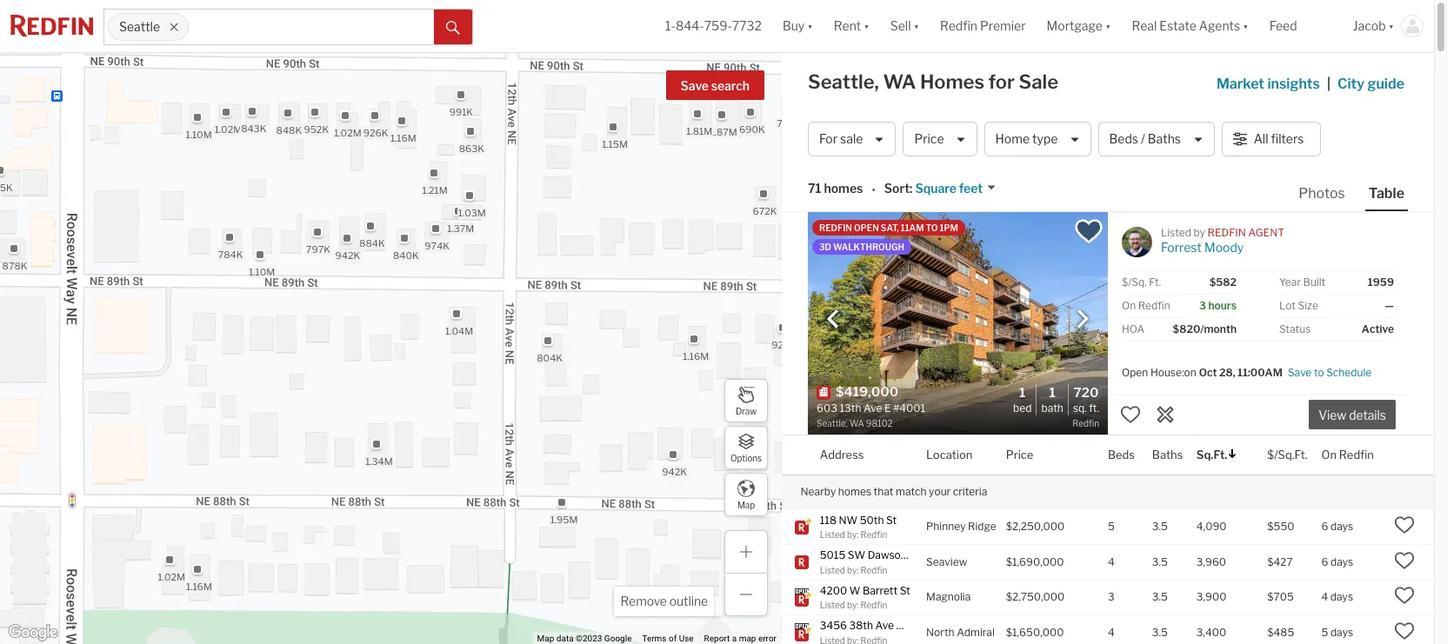 Task type: vqa. For each thing, say whether or not it's contained in the screenshot.


Task type: locate. For each thing, give the bounding box(es) containing it.
1 days from the top
[[1331, 520, 1354, 534]]

0 horizontal spatial on
[[1122, 299, 1136, 312]]

1 vertical spatial on
[[1322, 448, 1337, 461]]

1.21m
[[422, 184, 447, 196]]

1 vertical spatial ft.
[[1089, 402, 1099, 415]]

st right the barrett
[[900, 584, 910, 597]]

redfin
[[819, 223, 852, 233], [1208, 226, 1246, 239]]

3.5 left 3,400
[[1152, 626, 1168, 639]]

843k
[[241, 123, 266, 135]]

$1,650,000
[[1006, 626, 1064, 639]]

1 for 1 bath
[[1049, 385, 1056, 401]]

0 horizontal spatial ft.
[[1089, 402, 1099, 415]]

1 vertical spatial 6 days
[[1322, 556, 1354, 569]]

▾ for jacob ▾
[[1389, 19, 1394, 33]]

0 vertical spatial map
[[738, 500, 755, 510]]

days down 4 days
[[1331, 626, 1354, 639]]

4 for 3,960
[[1108, 556, 1115, 569]]

0 horizontal spatial 1
[[1020, 385, 1026, 401]]

2 vertical spatial favorite this home image
[[1394, 621, 1415, 642]]

942k left map button
[[662, 466, 687, 478]]

save left to on the right of the page
[[1288, 366, 1312, 379]]

table
[[1369, 185, 1405, 202]]

city guide link
[[1338, 74, 1408, 95]]

submit search image
[[446, 21, 460, 35]]

st for 4200 w barrett st
[[900, 584, 910, 597]]

2 vertical spatial st
[[900, 584, 910, 597]]

days for $705
[[1331, 591, 1354, 604]]

st inside 118 nw 50th st listed by: redfin
[[886, 514, 897, 527]]

6 right the $550
[[1322, 520, 1329, 534]]

days for $427
[[1331, 556, 1354, 569]]

price button up square in the top of the page
[[903, 122, 977, 157]]

built
[[1303, 276, 1326, 289]]

to
[[926, 223, 938, 233]]

view details
[[1319, 408, 1386, 423]]

0 horizontal spatial 5
[[1108, 520, 1115, 534]]

beds inside button
[[1109, 132, 1139, 146]]

0 vertical spatial ft.
[[1149, 276, 1161, 289]]

6 for $427
[[1322, 556, 1329, 569]]

$582
[[1210, 276, 1237, 289]]

by: inside 5015 sw dawson st listed by: redfin
[[847, 565, 859, 575]]

0 vertical spatial 1.16m
[[390, 132, 416, 144]]

beds button
[[1108, 436, 1135, 475]]

1 horizontal spatial 1.02m
[[214, 124, 242, 136]]

1 horizontal spatial 1
[[1049, 385, 1056, 401]]

beds left /
[[1109, 132, 1139, 146]]

nw
[[839, 514, 858, 527]]

0 horizontal spatial sw
[[848, 549, 866, 562]]

baths button
[[1152, 436, 1183, 475]]

0 horizontal spatial save
[[681, 78, 709, 93]]

1 vertical spatial baths
[[1152, 448, 1183, 461]]

1 horizontal spatial price
[[1006, 448, 1034, 461]]

seattle,
[[808, 70, 879, 93]]

st right 50th at the bottom
[[886, 514, 897, 527]]

3 days from the top
[[1331, 591, 1354, 604]]

2 vertical spatial 1.16m
[[186, 581, 212, 593]]

1 horizontal spatial on redfin
[[1322, 448, 1374, 461]]

sat,
[[881, 223, 899, 233]]

5
[[1108, 520, 1115, 534], [1322, 626, 1329, 639]]

1.37m
[[447, 223, 474, 235]]

favorite this home image for 4 days
[[1394, 586, 1415, 607]]

118
[[820, 514, 837, 527]]

942k down 884k at the top left
[[335, 249, 360, 262]]

outline
[[670, 594, 708, 609]]

sale
[[840, 132, 863, 146]]

by:
[[847, 530, 859, 540], [847, 565, 859, 575], [847, 600, 859, 611]]

5 down 4 days
[[1322, 626, 1329, 639]]

sw right ave
[[896, 619, 914, 632]]

listed down 118
[[820, 530, 845, 540]]

on inside button
[[1322, 448, 1337, 461]]

0 horizontal spatial on redfin
[[1122, 299, 1171, 312]]

listed up forrest
[[1161, 226, 1192, 239]]

3 left hours in the right top of the page
[[1200, 299, 1206, 312]]

map down options
[[738, 500, 755, 510]]

952k
[[304, 124, 329, 136]]

$/sq.ft. button
[[1268, 436, 1308, 475]]

1 vertical spatial favorite this home image
[[1394, 515, 1415, 536]]

1 horizontal spatial map
[[738, 500, 755, 510]]

phinney
[[926, 520, 966, 534]]

1 for 1 bed
[[1020, 385, 1026, 401]]

st right dawson
[[909, 549, 920, 562]]

1.15m
[[602, 138, 628, 150]]

sw
[[848, 549, 866, 562], [896, 619, 914, 632]]

5 down beds button
[[1108, 520, 1115, 534]]

by: up w in the bottom of the page
[[847, 565, 859, 575]]

5015
[[820, 549, 846, 562]]

size
[[1298, 299, 1319, 312]]

▾ right jacob
[[1389, 19, 1394, 33]]

mortgage ▾
[[1047, 19, 1111, 33]]

1 vertical spatial 1.16m
[[683, 350, 709, 362]]

1 vertical spatial beds
[[1108, 448, 1135, 461]]

0 vertical spatial 1.10m
[[185, 129, 212, 141]]

6 up 4 days
[[1322, 556, 1329, 569]]

▾ right buy
[[807, 19, 813, 33]]

all filters
[[1254, 132, 1304, 146]]

3.5 left the 3,900
[[1152, 591, 1168, 604]]

homes right 71
[[824, 181, 863, 196]]

sw right 5015
[[848, 549, 866, 562]]

0 vertical spatial 4
[[1108, 556, 1115, 569]]

forrest moody link
[[1161, 240, 1244, 255]]

0 vertical spatial on
[[1122, 299, 1136, 312]]

3 favorite this home image from the top
[[1394, 621, 1415, 642]]

real estate agents ▾ button
[[1122, 0, 1259, 52]]

1 vertical spatial by:
[[847, 565, 859, 575]]

homes left that
[[838, 485, 872, 498]]

open
[[1122, 366, 1148, 379]]

homes for nearby
[[838, 485, 872, 498]]

1 vertical spatial 1.10m
[[248, 267, 275, 279]]

2 favorite this home image from the top
[[1394, 586, 1415, 607]]

884k
[[359, 237, 385, 249]]

2 6 from the top
[[1322, 556, 1329, 569]]

2 horizontal spatial 1.16m
[[683, 350, 709, 362]]

6 ▾ from the left
[[1389, 19, 1394, 33]]

0 vertical spatial 6 days
[[1322, 520, 1354, 534]]

1 up bed
[[1020, 385, 1026, 401]]

4 right $1,690,000 at right bottom
[[1108, 556, 1115, 569]]

4 right $1,650,000
[[1108, 626, 1115, 639]]

for sale button
[[808, 122, 896, 157]]

7732
[[732, 19, 762, 33]]

1 inside 1 bed
[[1020, 385, 1026, 401]]

google image
[[4, 622, 62, 645]]

•
[[872, 182, 876, 197]]

1.81m
[[686, 125, 712, 137]]

heading
[[817, 384, 958, 431]]

0 vertical spatial sw
[[848, 549, 866, 562]]

3.5 for 3,400
[[1152, 626, 1168, 639]]

by: down w in the bottom of the page
[[847, 600, 859, 611]]

878k
[[2, 260, 27, 272]]

0 horizontal spatial 3
[[1108, 591, 1115, 604]]

rent ▾ button
[[834, 0, 870, 52]]

sq.ft. button
[[1197, 436, 1238, 475]]

0 vertical spatial save
[[681, 78, 709, 93]]

1 favorite this home image from the top
[[1394, 551, 1415, 571]]

listed inside 5015 sw dawson st listed by: redfin
[[820, 565, 845, 575]]

save search button
[[666, 70, 765, 100]]

0 vertical spatial favorite this home image
[[1120, 404, 1141, 425]]

▾ right agents
[[1243, 19, 1249, 33]]

3 3.5 from the top
[[1152, 591, 1168, 604]]

1 1 from the left
[[1020, 385, 1026, 401]]

redfin up 3d
[[819, 223, 852, 233]]

jacob ▾
[[1353, 19, 1394, 33]]

0 vertical spatial price
[[915, 132, 944, 146]]

real
[[1132, 19, 1157, 33]]

year
[[1280, 276, 1301, 289]]

redfin down the barrett
[[861, 600, 887, 611]]

3.5 left 4,090
[[1152, 520, 1168, 534]]

error
[[758, 634, 777, 644]]

days up "5 days"
[[1331, 591, 1354, 604]]

4 ▾ from the left
[[1106, 19, 1111, 33]]

1 inside 1 bath
[[1049, 385, 1056, 401]]

listed down 4200
[[820, 600, 845, 611]]

0 vertical spatial homes
[[824, 181, 863, 196]]

2 6 days from the top
[[1322, 556, 1354, 569]]

1 horizontal spatial 5
[[1322, 626, 1329, 639]]

st inside 5015 sw dawson st listed by: redfin
[[909, 549, 920, 562]]

3d
[[819, 242, 832, 252]]

0 vertical spatial by:
[[847, 530, 859, 540]]

1
[[1020, 385, 1026, 401], [1049, 385, 1056, 401]]

1 vertical spatial 5
[[1322, 626, 1329, 639]]

map inside button
[[738, 500, 755, 510]]

2 1 from the left
[[1049, 385, 1056, 401]]

beds for beds
[[1108, 448, 1135, 461]]

2 vertical spatial 4
[[1108, 626, 1115, 639]]

redfin up "moody"
[[1208, 226, 1246, 239]]

2 ▾ from the left
[[864, 19, 870, 33]]

favorite this home image for 6 days
[[1394, 551, 1415, 571]]

0 vertical spatial 5
[[1108, 520, 1115, 534]]

1 ▾ from the left
[[807, 19, 813, 33]]

st inside 4200 w barrett st listed by: redfin
[[900, 584, 910, 597]]

1-844-759-7732 link
[[665, 19, 762, 33]]

photo of 603 13th ave e #4001, seattle, wa 98102 image
[[808, 212, 1108, 435]]

3.5 for 3,960
[[1152, 556, 1168, 569]]

0 vertical spatial 3
[[1200, 299, 1206, 312]]

0 vertical spatial st
[[886, 514, 897, 527]]

view
[[1319, 408, 1347, 423]]

0 horizontal spatial 942k
[[335, 249, 360, 262]]

1 vertical spatial homes
[[838, 485, 872, 498]]

1 horizontal spatial favorite this home image
[[1394, 515, 1415, 536]]

all filters button
[[1222, 122, 1321, 157]]

1 horizontal spatial redfin
[[1208, 226, 1246, 239]]

2 3.5 from the top
[[1152, 556, 1168, 569]]

hoa
[[1122, 323, 1145, 336]]

by: for nw
[[847, 530, 859, 540]]

1 6 from the top
[[1322, 520, 1329, 534]]

on up the hoa
[[1122, 299, 1136, 312]]

redfin down 5015 sw dawson st link
[[861, 565, 887, 575]]

0 vertical spatial beds
[[1109, 132, 1139, 146]]

6 days right the $550
[[1322, 520, 1354, 534]]

4 up "5 days"
[[1322, 591, 1328, 604]]

2 days from the top
[[1331, 556, 1354, 569]]

favorite this home image
[[1120, 404, 1141, 425], [1394, 515, 1415, 536]]

baths down "x-out this home" icon
[[1152, 448, 1183, 461]]

0 vertical spatial favorite this home image
[[1394, 551, 1415, 571]]

1 up bath
[[1049, 385, 1056, 401]]

3.5 for 4,090
[[1152, 520, 1168, 534]]

1 horizontal spatial 942k
[[662, 466, 687, 478]]

save left the search
[[681, 78, 709, 93]]

ft. inside 720 sq. ft.
[[1089, 402, 1099, 415]]

0 vertical spatial 942k
[[335, 249, 360, 262]]

1 horizontal spatial price button
[[1006, 436, 1034, 475]]

buy ▾
[[783, 19, 813, 33]]

5 for 5
[[1108, 520, 1115, 534]]

buy ▾ button
[[783, 0, 813, 52]]

$/sq.
[[1122, 276, 1147, 289]]

1 vertical spatial st
[[909, 549, 920, 562]]

previous button image
[[825, 310, 842, 328]]

1 vertical spatial save
[[1288, 366, 1312, 379]]

map left data
[[537, 634, 554, 644]]

0 horizontal spatial map
[[537, 634, 554, 644]]

4 3.5 from the top
[[1152, 626, 1168, 639]]

2 by: from the top
[[847, 565, 859, 575]]

1 by: from the top
[[847, 530, 859, 540]]

0 vertical spatial on redfin
[[1122, 299, 1171, 312]]

price button down bed
[[1006, 436, 1034, 475]]

days right the $550
[[1331, 520, 1354, 534]]

1 vertical spatial 3
[[1108, 591, 1115, 604]]

days up 4 days
[[1331, 556, 1354, 569]]

1 horizontal spatial sw
[[896, 619, 914, 632]]

by: down nw
[[847, 530, 859, 540]]

by: inside 4200 w barrett st listed by: redfin
[[847, 600, 859, 611]]

on redfin down $/sq. ft.
[[1122, 299, 1171, 312]]

$550
[[1268, 520, 1295, 534]]

by: for w
[[847, 600, 859, 611]]

1-
[[665, 19, 676, 33]]

redfin down view details
[[1339, 448, 1374, 461]]

beds left baths button
[[1108, 448, 1135, 461]]

1 horizontal spatial 1.10m
[[248, 267, 275, 279]]

▾ right 'sell'
[[914, 19, 919, 33]]

0 horizontal spatial redfin
[[819, 223, 852, 233]]

1 horizontal spatial 3
[[1200, 299, 1206, 312]]

redfin down 50th at the bottom
[[861, 530, 887, 540]]

beds for beds / baths
[[1109, 132, 1139, 146]]

3 by: from the top
[[847, 600, 859, 611]]

2 horizontal spatial 1.02m
[[334, 127, 361, 139]]

year built
[[1280, 276, 1326, 289]]

homes inside 71 homes •
[[824, 181, 863, 196]]

6 days for $550
[[1322, 520, 1354, 534]]

3456 38th ave sw link
[[820, 619, 914, 634]]

price up square in the top of the page
[[915, 132, 944, 146]]

redfin left premier
[[940, 19, 978, 33]]

1 6 days from the top
[[1322, 520, 1354, 534]]

▾ right rent
[[864, 19, 870, 33]]

1 vertical spatial 6
[[1322, 556, 1329, 569]]

listed inside 4200 w barrett st listed by: redfin
[[820, 600, 845, 611]]

remove outline
[[621, 594, 708, 609]]

barrett
[[863, 584, 898, 597]]

3 ▾ from the left
[[914, 19, 919, 33]]

6 days up 4 days
[[1322, 556, 1354, 569]]

1 horizontal spatial on
[[1322, 448, 1337, 461]]

st for 118 nw 50th st
[[886, 514, 897, 527]]

baths inside beds / baths button
[[1148, 132, 1181, 146]]

sale
[[1019, 70, 1059, 93]]

1 vertical spatial favorite this home image
[[1394, 586, 1415, 607]]

listed down 5015
[[820, 565, 845, 575]]

0 horizontal spatial price button
[[903, 122, 977, 157]]

criteria
[[953, 485, 987, 498]]

3.5 left 3,960
[[1152, 556, 1168, 569]]

dawson
[[868, 549, 907, 562]]

1.03m
[[458, 207, 486, 220]]

sw inside 5015 sw dawson st listed by: redfin
[[848, 549, 866, 562]]

days
[[1331, 520, 1354, 534], [1331, 556, 1354, 569], [1331, 591, 1354, 604], [1331, 626, 1354, 639]]

remove seattle image
[[169, 22, 179, 32]]

1 horizontal spatial save
[[1288, 366, 1312, 379]]

1 3.5 from the top
[[1152, 520, 1168, 534]]

phinney ridge
[[926, 520, 997, 534]]

▾ for rent ▾
[[864, 19, 870, 33]]

4 days from the top
[[1331, 626, 1354, 639]]

listed inside listed by redfin agent forrest moody
[[1161, 226, 1192, 239]]

None search field
[[189, 10, 434, 44]]

price down bed
[[1006, 448, 1034, 461]]

0 vertical spatial baths
[[1148, 132, 1181, 146]]

seattle
[[119, 19, 160, 34]]

1 vertical spatial map
[[537, 634, 554, 644]]

redfin inside listed by redfin agent forrest moody
[[1208, 226, 1246, 239]]

on down view
[[1322, 448, 1337, 461]]

favorite this home image
[[1394, 551, 1415, 571], [1394, 586, 1415, 607], [1394, 621, 1415, 642]]

baths right /
[[1148, 132, 1181, 146]]

on redfin down view details
[[1322, 448, 1374, 461]]

wa
[[883, 70, 916, 93]]

0 vertical spatial 6
[[1322, 520, 1329, 534]]

3 right "$2,750,000"
[[1108, 591, 1115, 604]]

1959
[[1368, 276, 1394, 289]]

feed
[[1270, 19, 1297, 33]]

▾ right mortgage on the top of the page
[[1106, 19, 1111, 33]]

listed for seaview
[[820, 565, 845, 575]]

1 vertical spatial price button
[[1006, 436, 1034, 475]]

1 horizontal spatial ft.
[[1149, 276, 1161, 289]]

view details button
[[1309, 400, 1396, 430]]

home type
[[996, 132, 1058, 146]]

listed inside 118 nw 50th st listed by: redfin
[[820, 530, 845, 540]]

ft. right "sq."
[[1089, 402, 1099, 415]]

use
[[679, 634, 694, 644]]

0 horizontal spatial price
[[915, 132, 944, 146]]

redfin inside button
[[940, 19, 978, 33]]

by: inside 118 nw 50th st listed by: redfin
[[847, 530, 859, 540]]

ft. right $/sq.
[[1149, 276, 1161, 289]]

4
[[1108, 556, 1115, 569], [1322, 591, 1328, 604], [1108, 626, 1115, 639]]

2 vertical spatial by:
[[847, 600, 859, 611]]

on redfin button
[[1322, 436, 1374, 475]]



Task type: describe. For each thing, give the bounding box(es) containing it.
market insights link
[[1217, 57, 1320, 95]]

1pm
[[940, 223, 959, 233]]

active
[[1362, 323, 1394, 336]]

days for $550
[[1331, 520, 1354, 534]]

map
[[739, 634, 756, 644]]

map for map
[[738, 500, 755, 510]]

on
[[1184, 366, 1197, 379]]

map for map data ©2023 google
[[537, 634, 554, 644]]

$2,250,000
[[1006, 520, 1065, 534]]

address
[[820, 448, 864, 461]]

agent
[[1249, 226, 1285, 239]]

1.04m
[[445, 325, 473, 337]]

1 vertical spatial 942k
[[662, 466, 687, 478]]

5 days
[[1322, 626, 1354, 639]]

favorite button checkbox
[[1074, 217, 1104, 246]]

71
[[808, 181, 822, 196]]

options
[[731, 453, 762, 463]]

seaview
[[926, 556, 967, 569]]

mortgage ▾ button
[[1036, 0, 1122, 52]]

3 for 3
[[1108, 591, 1115, 604]]

guide
[[1368, 76, 1405, 92]]

square feet button
[[913, 180, 997, 197]]

3 for 3 hours
[[1200, 299, 1206, 312]]

0 horizontal spatial 1.16m
[[186, 581, 212, 593]]

jacob
[[1353, 19, 1386, 33]]

buy ▾ button
[[772, 0, 824, 52]]

house:
[[1151, 366, 1184, 379]]

report
[[704, 634, 730, 644]]

terms of use link
[[642, 634, 694, 644]]

next button image
[[1074, 310, 1092, 328]]

0 horizontal spatial 1.10m
[[185, 129, 212, 141]]

:
[[910, 181, 913, 196]]

hours
[[1209, 299, 1237, 312]]

by: for sw
[[847, 565, 859, 575]]

agents
[[1199, 19, 1241, 33]]

$427
[[1268, 556, 1293, 569]]

28,
[[1220, 366, 1236, 379]]

redfin inside 5015 sw dawson st listed by: redfin
[[861, 565, 887, 575]]

lot
[[1280, 299, 1296, 312]]

sq.
[[1073, 402, 1087, 415]]

$485
[[1268, 626, 1295, 639]]

118 nw 50th st link
[[820, 514, 911, 528]]

▾ for sell ▾
[[914, 19, 919, 33]]

sort
[[884, 181, 910, 196]]

by
[[1194, 226, 1206, 239]]

redfin inside 118 nw 50th st listed by: redfin
[[861, 530, 887, 540]]

5 ▾ from the left
[[1243, 19, 1249, 33]]

672k
[[752, 205, 777, 217]]

redfin down $/sq. ft.
[[1138, 299, 1171, 312]]

forrest moody image
[[1111, 227, 1159, 275]]

save inside button
[[681, 78, 709, 93]]

1 vertical spatial 4
[[1322, 591, 1328, 604]]

6 for $550
[[1322, 520, 1329, 534]]

search
[[711, 78, 750, 93]]

listed for phinney ridge
[[820, 530, 845, 540]]

▾ for mortgage ▾
[[1106, 19, 1111, 33]]

estate
[[1160, 19, 1197, 33]]

0 horizontal spatial 1.02m
[[157, 572, 185, 584]]

1 vertical spatial sw
[[896, 619, 914, 632]]

for sale
[[819, 132, 863, 146]]

x-out this home image
[[1155, 404, 1176, 425]]

beds / baths button
[[1098, 122, 1215, 157]]

favorite this home image for 5 days
[[1394, 621, 1415, 642]]

details
[[1349, 408, 1386, 423]]

listed for magnolia
[[820, 600, 845, 611]]

feet
[[959, 181, 983, 196]]

3 hours
[[1200, 299, 1237, 312]]

home type button
[[984, 122, 1091, 157]]

759-
[[704, 19, 732, 33]]

map data ©2023 google
[[537, 634, 632, 644]]

rent ▾ button
[[824, 0, 880, 52]]

690k
[[739, 124, 765, 136]]

▾ for buy ▾
[[807, 19, 813, 33]]

sq.ft.
[[1197, 448, 1228, 461]]

4 for 3,400
[[1108, 626, 1115, 639]]

view details link
[[1309, 398, 1396, 430]]

mortgage ▾ button
[[1047, 0, 1111, 52]]

that
[[874, 485, 894, 498]]

6 days for $427
[[1322, 556, 1354, 569]]

homes for 71
[[824, 181, 863, 196]]

map region
[[0, 0, 954, 645]]

redfin inside 4200 w barrett st listed by: redfin
[[861, 600, 887, 611]]

1 vertical spatial on redfin
[[1322, 448, 1374, 461]]

admiral
[[957, 626, 995, 639]]

848k
[[276, 124, 301, 136]]

3456 38th ave sw
[[820, 619, 914, 632]]

w
[[850, 584, 861, 597]]

720 sq. ft.
[[1073, 385, 1099, 415]]

ridge
[[968, 520, 997, 534]]

5 for 5 days
[[1322, 626, 1329, 639]]

to
[[1314, 366, 1324, 379]]

days for $485
[[1331, 626, 1354, 639]]

bath
[[1042, 402, 1064, 415]]

—
[[1385, 299, 1394, 312]]

north admiral
[[926, 626, 995, 639]]

nearby homes that match your criteria
[[801, 485, 987, 498]]

square
[[915, 181, 957, 196]]

ave
[[876, 619, 894, 632]]

844-
[[676, 19, 704, 33]]

1 vertical spatial price
[[1006, 448, 1034, 461]]

929k
[[771, 339, 796, 351]]

1 horizontal spatial 1.16m
[[390, 132, 416, 144]]

favorite button image
[[1074, 217, 1104, 246]]

$1,690,000
[[1006, 556, 1064, 569]]

options button
[[725, 426, 768, 470]]

photos button
[[1295, 184, 1365, 210]]

beds / baths
[[1109, 132, 1181, 146]]

for
[[819, 132, 838, 146]]

1.95m
[[550, 514, 578, 526]]

terms of use
[[642, 634, 694, 644]]

open
[[854, 223, 879, 233]]

/
[[1141, 132, 1145, 146]]

homes
[[920, 70, 985, 93]]

real estate agents ▾
[[1132, 19, 1249, 33]]

remove
[[621, 594, 667, 609]]

0 horizontal spatial favorite this home image
[[1120, 404, 1141, 425]]

feed button
[[1259, 0, 1343, 52]]

1.34m
[[365, 455, 393, 468]]

11am
[[901, 223, 924, 233]]

71 homes •
[[808, 181, 876, 197]]

address button
[[820, 436, 864, 475]]

1-844-759-7732
[[665, 19, 762, 33]]

redfin inside button
[[1339, 448, 1374, 461]]

st for 5015 sw dawson st
[[909, 549, 920, 562]]

redfin inside redfin open sat, 11am to 1pm 3d walkthrough
[[819, 223, 852, 233]]

3.5 for 3,900
[[1152, 591, 1168, 604]]

terms
[[642, 634, 667, 644]]

$705
[[1268, 591, 1294, 604]]

0 vertical spatial price button
[[903, 122, 977, 157]]



